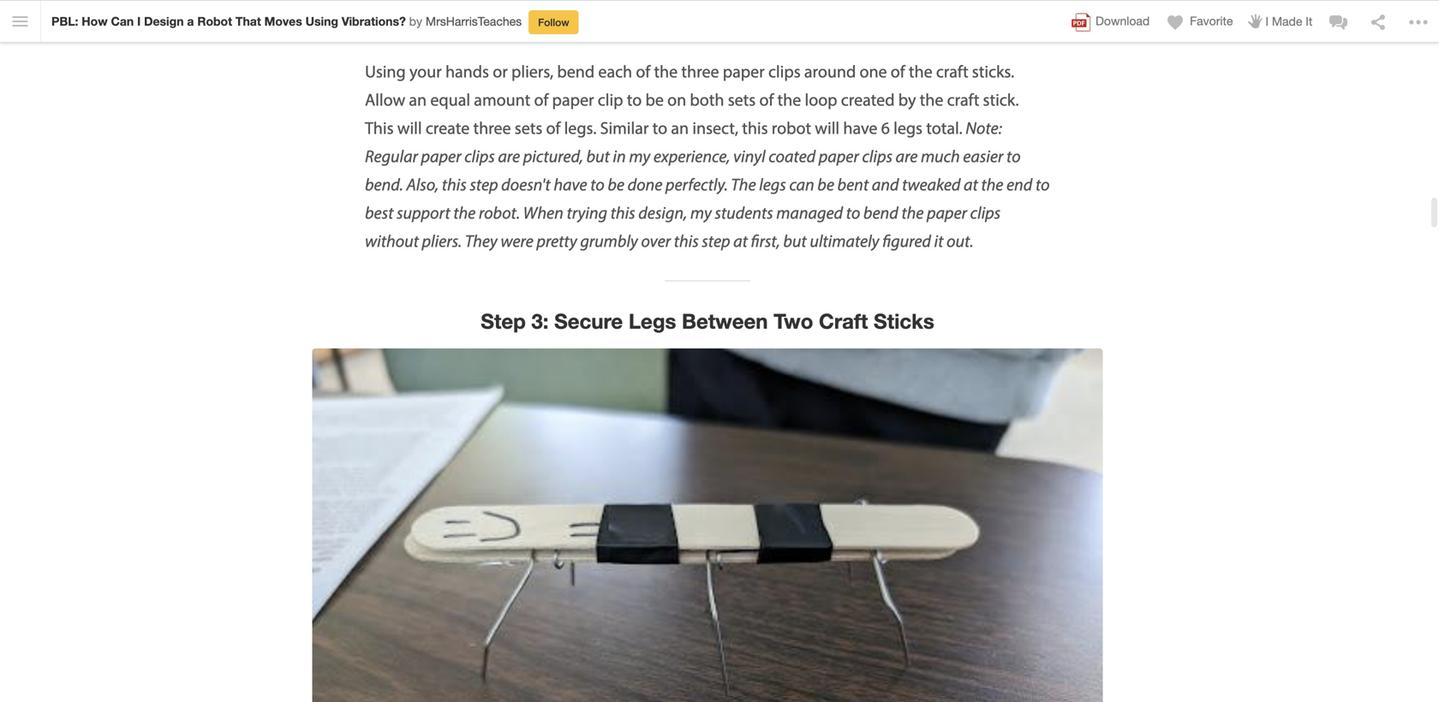 Task type: vqa. For each thing, say whether or not it's contained in the screenshot.
the hands
yes



Task type: locate. For each thing, give the bounding box(es) containing it.
they
[[465, 230, 497, 252]]

the left end
[[981, 173, 1003, 195]]

or
[[493, 60, 508, 82]]

0 horizontal spatial sets
[[515, 117, 542, 138]]

mrsharristeaches
[[426, 14, 522, 28]]

1 horizontal spatial bend
[[863, 201, 898, 223]]

to up end
[[1006, 145, 1021, 167]]

at
[[964, 173, 978, 195], [733, 230, 748, 252]]

clips down create
[[464, 145, 495, 167]]

this right also,
[[442, 173, 467, 195]]

created
[[841, 88, 895, 110]]

download
[[1096, 14, 1150, 28]]

total.
[[926, 117, 962, 138]]

be right can
[[817, 173, 834, 195]]

1 vertical spatial at
[[733, 230, 748, 252]]

1 vertical spatial my
[[690, 201, 712, 223]]

clip
[[598, 88, 623, 110]]

craft up "total."
[[947, 88, 979, 110]]

1 horizontal spatial i
[[1265, 14, 1269, 28]]

2 i from the left
[[1265, 14, 1269, 28]]

can
[[111, 14, 134, 28]]

be left on
[[645, 88, 664, 110]]

using right moves
[[305, 14, 338, 28]]

0 vertical spatial have
[[843, 117, 877, 138]]

1 horizontal spatial will
[[815, 117, 840, 138]]

sets
[[728, 88, 756, 110], [515, 117, 542, 138]]

0 horizontal spatial i
[[137, 14, 141, 28]]

by
[[409, 14, 422, 28], [898, 88, 916, 110]]

1 horizontal spatial be
[[645, 88, 664, 110]]

0 vertical spatial legs
[[894, 117, 922, 138]]

legs right the
[[759, 173, 786, 195]]

three down amount
[[473, 117, 511, 138]]

1 horizontal spatial are
[[896, 145, 918, 167]]

between
[[682, 309, 768, 333]]

the
[[731, 173, 756, 195]]

imadeit image
[[1247, 12, 1264, 24]]

0 horizontal spatial are
[[498, 145, 520, 167]]

are
[[498, 145, 520, 167], [896, 145, 918, 167]]

an down your
[[409, 88, 427, 110]]

legs.
[[564, 117, 596, 138]]

1 vertical spatial bend
[[863, 201, 898, 223]]

0 horizontal spatial have
[[554, 173, 587, 195]]

0 horizontal spatial be
[[608, 173, 624, 195]]

my down perfectly.
[[690, 201, 712, 223]]

1 horizontal spatial my
[[690, 201, 712, 223]]

easier
[[963, 145, 1003, 167]]

bend down the and
[[863, 201, 898, 223]]

1 horizontal spatial at
[[964, 173, 978, 195]]

best
[[365, 201, 393, 223]]

0 vertical spatial using
[[305, 14, 338, 28]]

but
[[586, 145, 610, 167], [783, 230, 807, 252]]

have
[[843, 117, 877, 138], [554, 173, 587, 195]]

have left 6
[[843, 117, 877, 138]]

clips left 'around'
[[768, 60, 801, 82]]

at left first, on the top of page
[[733, 230, 748, 252]]

to down on
[[652, 117, 667, 138]]

clips
[[768, 60, 801, 82], [464, 145, 495, 167], [862, 145, 892, 167], [970, 201, 1001, 223]]

hands
[[445, 60, 489, 82]]

first,
[[751, 230, 780, 252]]

one
[[860, 60, 887, 82]]

by right vibrations?
[[409, 14, 422, 28]]

an down on
[[671, 117, 689, 138]]

paper
[[723, 60, 765, 82], [552, 88, 594, 110], [421, 145, 461, 167], [819, 145, 859, 167], [927, 201, 967, 223]]

i right can
[[137, 14, 141, 28]]

1 horizontal spatial an
[[671, 117, 689, 138]]

of down pliers,
[[534, 88, 548, 110]]

can
[[789, 173, 814, 195]]

by inside using your hands or pliers, bend each of the three paper clips around one of the craft sticks. allow an equal amount of paper clip to be on both sets of the loop created by the craft stick. this will create three sets of legs. similar to an insect, this robot will have 6 legs total.
[[898, 88, 916, 110]]

it
[[934, 230, 943, 252]]

1 vertical spatial legs
[[759, 173, 786, 195]]

sets right both
[[728, 88, 756, 110]]

but left in
[[586, 145, 610, 167]]

1 i from the left
[[137, 14, 141, 28]]

using up "allow"
[[365, 60, 406, 82]]

favorite
[[1190, 14, 1233, 28]]

by right created
[[898, 88, 916, 110]]

this inside using your hands or pliers, bend each of the three paper clips around one of the craft sticks. allow an equal amount of paper clip to be on both sets of the loop created by the craft stick. this will create three sets of legs. similar to an insect, this robot will have 6 legs total.
[[742, 117, 768, 138]]

1 vertical spatial step
[[702, 230, 730, 252]]

1 vertical spatial an
[[671, 117, 689, 138]]

0 horizontal spatial three
[[473, 117, 511, 138]]

step up "robot."
[[470, 173, 498, 195]]

this up vinyl
[[742, 117, 768, 138]]

sets up the pictured, in the left of the page
[[515, 117, 542, 138]]

using inside using your hands or pliers, bend each of the three paper clips around one of the craft sticks. allow an equal amount of paper clip to be on both sets of the loop created by the craft stick. this will create three sets of legs. similar to an insect, this robot will have 6 legs total.
[[365, 60, 406, 82]]

to
[[627, 88, 642, 110], [652, 117, 667, 138], [1006, 145, 1021, 167], [590, 173, 604, 195], [1035, 173, 1050, 195], [846, 201, 860, 223]]

using
[[305, 14, 338, 28], [365, 60, 406, 82]]

but right first, on the top of page
[[783, 230, 807, 252]]

be inside using your hands or pliers, bend each of the three paper clips around one of the craft sticks. allow an equal amount of paper clip to be on both sets of the loop created by the craft stick. this will create three sets of legs. similar to an insect, this robot will have 6 legs total.
[[645, 88, 664, 110]]

0 horizontal spatial legs
[[759, 173, 786, 195]]

craft left sticks.
[[936, 60, 968, 82]]

1 horizontal spatial legs
[[894, 117, 922, 138]]

the right one
[[909, 60, 932, 82]]

2 will from the left
[[815, 117, 840, 138]]

legs inside using your hands or pliers, bend each of the three paper clips around one of the craft sticks. allow an equal amount of paper clip to be on both sets of the loop created by the craft stick. this will create three sets of legs. similar to an insect, this robot will have 6 legs total.
[[894, 117, 922, 138]]

0 vertical spatial my
[[629, 145, 650, 167]]

the up "total."
[[920, 88, 943, 110]]

that
[[235, 14, 261, 28]]

much
[[921, 145, 960, 167]]

sticks.
[[972, 60, 1014, 82]]

equal
[[430, 88, 470, 110]]

loop
[[805, 88, 837, 110]]

legs
[[894, 117, 922, 138], [759, 173, 786, 195]]

at down easier
[[964, 173, 978, 195]]

0 horizontal spatial will
[[397, 117, 422, 138]]

1 horizontal spatial using
[[365, 60, 406, 82]]

1 horizontal spatial three
[[681, 60, 719, 82]]

around
[[804, 60, 856, 82]]

legs right 6
[[894, 117, 922, 138]]

step
[[481, 309, 526, 333]]

0 horizontal spatial bend
[[557, 60, 595, 82]]

moves
[[264, 14, 302, 28]]

0 horizontal spatial but
[[586, 145, 610, 167]]

step down the students
[[702, 230, 730, 252]]

the
[[654, 60, 678, 82], [909, 60, 932, 82], [777, 88, 801, 110], [920, 88, 943, 110], [981, 173, 1003, 195], [453, 201, 476, 223], [901, 201, 924, 223]]

1 vertical spatial using
[[365, 60, 406, 82]]

are left much
[[896, 145, 918, 167]]

1 vertical spatial have
[[554, 173, 587, 195]]

0 horizontal spatial an
[[409, 88, 427, 110]]

be down in
[[608, 173, 624, 195]]

0 horizontal spatial my
[[629, 145, 650, 167]]

the up the robot
[[777, 88, 801, 110]]

1 horizontal spatial have
[[843, 117, 877, 138]]

paper up it
[[927, 201, 967, 223]]

0 vertical spatial but
[[586, 145, 610, 167]]

secure legs between two craft sticks image
[[312, 349, 1103, 702]]

2 are from the left
[[896, 145, 918, 167]]

0 vertical spatial bend
[[557, 60, 595, 82]]

bent
[[837, 173, 869, 195]]

an
[[409, 88, 427, 110], [671, 117, 689, 138]]

create
[[426, 117, 470, 138]]

0 vertical spatial sets
[[728, 88, 756, 110]]

experience,
[[653, 145, 730, 167]]

have up trying on the top of page
[[554, 173, 587, 195]]

i
[[137, 14, 141, 28], [1265, 14, 1269, 28]]

robot.
[[479, 201, 520, 223]]

1 vertical spatial but
[[783, 230, 807, 252]]

are up doesn't
[[498, 145, 520, 167]]

bend
[[557, 60, 595, 82], [863, 201, 898, 223]]

three
[[681, 60, 719, 82], [473, 117, 511, 138]]

also,
[[406, 173, 439, 195]]

stick.
[[983, 88, 1019, 110]]

0 horizontal spatial step
[[470, 173, 498, 195]]

step
[[470, 173, 498, 195], [702, 230, 730, 252]]

i made it
[[1265, 14, 1313, 28]]

my
[[629, 145, 650, 167], [690, 201, 712, 223]]

follow
[[538, 17, 569, 29]]

it
[[1306, 14, 1313, 28]]

bend left "each" on the top of page
[[557, 60, 595, 82]]

1 vertical spatial by
[[898, 88, 916, 110]]

download button
[[1071, 12, 1150, 33]]

1 will from the left
[[397, 117, 422, 138]]

0 horizontal spatial by
[[409, 14, 422, 28]]

students
[[715, 201, 773, 223]]

i right imadeit icon
[[1265, 14, 1269, 28]]

1 horizontal spatial step
[[702, 230, 730, 252]]

my right in
[[629, 145, 650, 167]]

of
[[636, 60, 650, 82], [891, 60, 905, 82], [534, 88, 548, 110], [759, 88, 774, 110], [546, 117, 560, 138]]

vibrations?
[[342, 14, 406, 28]]

will down loop
[[815, 117, 840, 138]]

1 horizontal spatial by
[[898, 88, 916, 110]]

will right this on the left of the page
[[397, 117, 422, 138]]

will
[[397, 117, 422, 138], [815, 117, 840, 138]]

the up "they"
[[453, 201, 476, 223]]

three up both
[[681, 60, 719, 82]]

insect,
[[692, 117, 738, 138]]

ultimately
[[810, 230, 879, 252]]



Task type: describe. For each thing, give the bounding box(es) containing it.
of left legs.
[[546, 117, 560, 138]]

pbl:
[[51, 14, 78, 28]]

0 vertical spatial by
[[409, 14, 422, 28]]

allow
[[365, 88, 405, 110]]

this
[[365, 117, 394, 138]]

your
[[409, 60, 442, 82]]

0 vertical spatial craft
[[936, 60, 968, 82]]

note:
[[966, 117, 1002, 138]]

craft
[[819, 309, 868, 333]]

doesn't
[[501, 173, 550, 195]]

3:
[[531, 309, 549, 333]]

to right clip
[[627, 88, 642, 110]]

end
[[1006, 173, 1032, 195]]

sticks
[[874, 309, 934, 333]]

the up on
[[654, 60, 678, 82]]

i inside button
[[1265, 14, 1269, 28]]

0 vertical spatial step
[[470, 173, 498, 195]]

of right one
[[891, 60, 905, 82]]

to up trying on the top of page
[[590, 173, 604, 195]]

0 horizontal spatial at
[[733, 230, 748, 252]]

how
[[82, 14, 108, 28]]

legs inside note: regular paper clips are pictured, but in my experience, vinyl coated paper clips are much easier to bend. also, this step doesn't have to be done perfectly. the legs can be bent and tweaked at the end to best support the robot. when trying this design, my students managed to bend the paper clips without pliers. they were pretty grumbly over this step at first, but ultimately figured it out.
[[759, 173, 786, 195]]

using your hands or pliers, bend each of the three paper clips around one of the craft sticks. allow an equal amount of paper clip to be on both sets of the loop created by the craft stick. this will create three sets of legs. similar to an insect, this robot will have 6 legs total.
[[365, 60, 1019, 138]]

out.
[[947, 230, 973, 252]]

robot
[[197, 14, 232, 28]]

6
[[881, 117, 890, 138]]

two
[[774, 309, 813, 333]]

2 horizontal spatial be
[[817, 173, 834, 195]]

paper up both
[[723, 60, 765, 82]]

0 vertical spatial at
[[964, 173, 978, 195]]

1 horizontal spatial but
[[783, 230, 807, 252]]

when
[[523, 201, 563, 223]]

this up grumbly
[[610, 201, 635, 223]]

paper up legs.
[[552, 88, 594, 110]]

made
[[1272, 14, 1302, 28]]

note: regular paper clips are pictured, but in my experience, vinyl coated paper clips are much easier to bend. also, this step doesn't have to be done perfectly. the legs can be bent and tweaked at the end to best support the robot. when trying this design, my students managed to bend the paper clips without pliers. they were pretty grumbly over this step at first, but ultimately figured it out.
[[365, 117, 1050, 252]]

1 vertical spatial three
[[473, 117, 511, 138]]

done
[[628, 173, 662, 195]]

similar
[[600, 117, 649, 138]]

bend.
[[365, 173, 403, 195]]

pliers.
[[422, 230, 462, 252]]

clips inside using your hands or pliers, bend each of the three paper clips around one of the craft sticks. allow an equal amount of paper clip to be on both sets of the loop created by the craft stick. this will create three sets of legs. similar to an insect, this robot will have 6 legs total.
[[768, 60, 801, 82]]

and
[[872, 173, 899, 195]]

have inside note: regular paper clips are pictured, but in my experience, vinyl coated paper clips are much easier to bend. also, this step doesn't have to be done perfectly. the legs can be bent and tweaked at the end to best support the robot. when trying this design, my students managed to bend the paper clips without pliers. they were pretty grumbly over this step at first, but ultimately figured it out.
[[554, 173, 587, 195]]

favorite button
[[1165, 12, 1233, 33]]

to right end
[[1035, 173, 1050, 195]]

support
[[397, 201, 450, 223]]

pliers,
[[511, 60, 553, 82]]

bend inside using your hands or pliers, bend each of the three paper clips around one of the craft sticks. allow an equal amount of paper clip to be on both sets of the loop created by the craft stick. this will create three sets of legs. similar to an insect, this robot will have 6 legs total.
[[557, 60, 595, 82]]

paper down create
[[421, 145, 461, 167]]

secure
[[554, 309, 623, 333]]

each
[[598, 60, 632, 82]]

figured
[[882, 230, 931, 252]]

trying
[[567, 201, 607, 223]]

this right over
[[674, 230, 699, 252]]

pretty
[[536, 230, 577, 252]]

bend inside note: regular paper clips are pictured, but in my experience, vinyl coated paper clips are much easier to bend. also, this step doesn't have to be done perfectly. the legs can be bent and tweaked at the end to best support the robot. when trying this design, my students managed to bend the paper clips without pliers. they were pretty grumbly over this step at first, but ultimately figured it out.
[[863, 201, 898, 223]]

tweaked
[[902, 173, 961, 195]]

amount
[[474, 88, 530, 110]]

regular
[[365, 145, 418, 167]]

the up figured
[[901, 201, 924, 223]]

i made it button
[[1247, 12, 1313, 30]]

paper up bent
[[819, 145, 859, 167]]

in
[[613, 145, 626, 167]]

have inside using your hands or pliers, bend each of the three paper clips around one of the craft sticks. allow an equal amount of paper clip to be on both sets of the loop created by the craft stick. this will create three sets of legs. similar to an insect, this robot will have 6 legs total.
[[843, 117, 877, 138]]

1 vertical spatial sets
[[515, 117, 542, 138]]

0 horizontal spatial using
[[305, 14, 338, 28]]

of up the robot
[[759, 88, 774, 110]]

follow button
[[529, 11, 579, 35]]

pbl: how can i design a robot that moves using vibrations? by mrsharristeaches
[[51, 14, 522, 28]]

mrsharristeaches link
[[426, 14, 522, 28]]

0 vertical spatial three
[[681, 60, 719, 82]]

a
[[187, 14, 194, 28]]

robot
[[772, 117, 811, 138]]

were
[[501, 230, 533, 252]]

managed
[[776, 201, 843, 223]]

clips up out. at the right top
[[970, 201, 1001, 223]]

legs
[[629, 309, 676, 333]]

over
[[641, 230, 671, 252]]

step 3: secure legs between two craft sticks
[[481, 309, 934, 333]]

grumbly
[[580, 230, 638, 252]]

both
[[690, 88, 724, 110]]

to down bent
[[846, 201, 860, 223]]

clips up the and
[[862, 145, 892, 167]]

without
[[365, 230, 419, 252]]

vinyl
[[733, 145, 765, 167]]

of right "each" on the top of page
[[636, 60, 650, 82]]

pictured,
[[523, 145, 583, 167]]

on
[[667, 88, 686, 110]]

1 vertical spatial craft
[[947, 88, 979, 110]]

1 horizontal spatial sets
[[728, 88, 756, 110]]

1 are from the left
[[498, 145, 520, 167]]

0 vertical spatial an
[[409, 88, 427, 110]]

perfectly.
[[665, 173, 728, 195]]

design
[[144, 14, 184, 28]]

design,
[[638, 201, 687, 223]]

coated
[[769, 145, 816, 167]]



